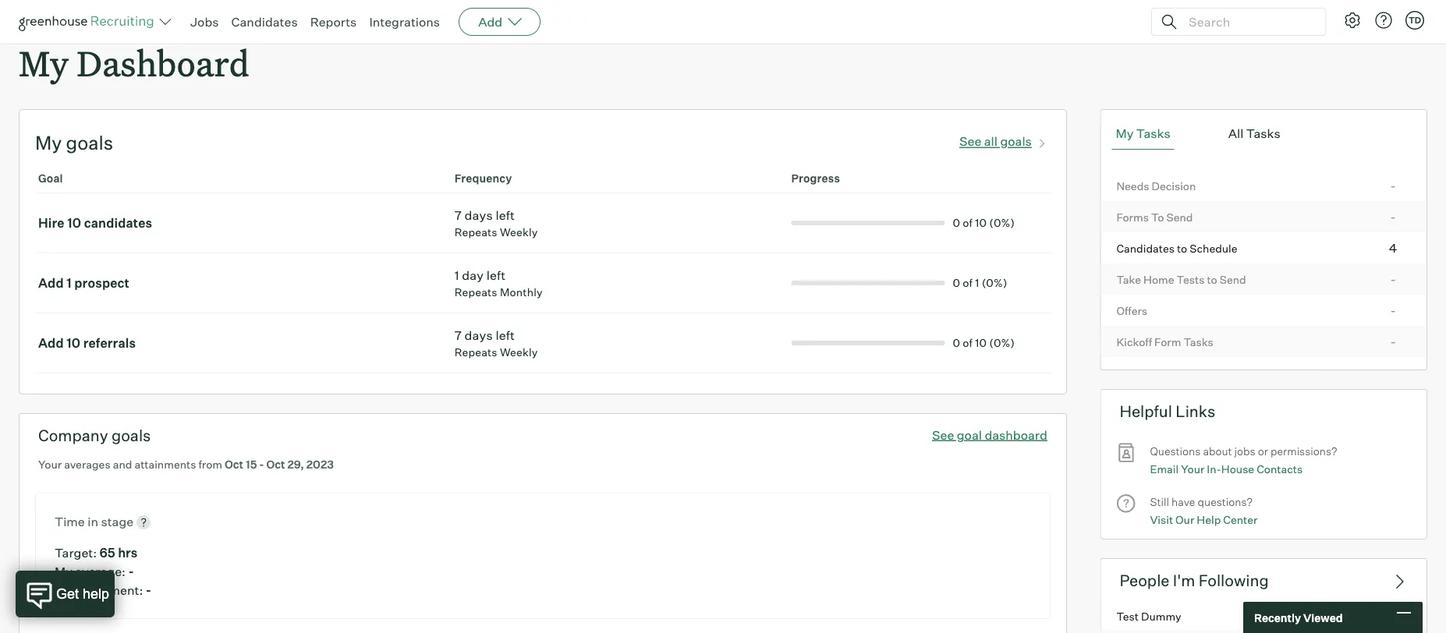 Task type: vqa. For each thing, say whether or not it's contained in the screenshot.
right "Send"
yes



Task type: locate. For each thing, give the bounding box(es) containing it.
of
[[963, 216, 973, 230], [963, 276, 973, 290], [963, 336, 973, 350]]

0 for hire 10 candidates
[[953, 216, 960, 230]]

candidates down forms to send
[[1116, 242, 1175, 255]]

helpful links
[[1120, 402, 1215, 421]]

0 vertical spatial progress bar
[[791, 221, 945, 226]]

1 horizontal spatial see
[[959, 134, 981, 149]]

1 horizontal spatial candidates
[[1116, 242, 1175, 255]]

1 horizontal spatial 1
[[454, 268, 459, 283]]

tasks inside all tasks button
[[1246, 126, 1280, 141]]

oct
[[225, 458, 243, 472], [266, 458, 285, 472]]

1 repeats from the top
[[454, 226, 497, 239]]

1 vertical spatial days
[[465, 328, 493, 343]]

all
[[1228, 126, 1244, 141]]

have
[[1172, 495, 1195, 509]]

repeats for add 1 prospect
[[454, 286, 497, 299]]

add 1 prospect
[[38, 275, 129, 291]]

in-
[[1207, 462, 1221, 476]]

1 horizontal spatial send
[[1220, 273, 1246, 286]]

goal
[[38, 172, 63, 185]]

0 vertical spatial of
[[963, 216, 973, 230]]

tasks right "form"
[[1183, 335, 1213, 349]]

goal
[[957, 427, 982, 443]]

still
[[1150, 495, 1169, 509]]

tab list
[[1112, 118, 1416, 150]]

7 days left repeats weekly down monthly
[[454, 328, 538, 359]]

10 up the 0 of 1 (0%)
[[975, 216, 987, 230]]

0 vertical spatial 7 days left repeats weekly
[[454, 208, 538, 239]]

days down 1 day left repeats monthly
[[465, 328, 493, 343]]

1 horizontal spatial your
[[1181, 462, 1204, 476]]

left down frequency
[[496, 208, 515, 223]]

see goal dashboard
[[932, 427, 1047, 443]]

0 vertical spatial see
[[959, 134, 981, 149]]

td button
[[1405, 11, 1424, 30]]

to up take home tests to send
[[1177, 242, 1187, 255]]

0 vertical spatial 0 of 10 (0%)
[[953, 216, 1015, 230]]

goals inside 'link'
[[1000, 134, 1032, 149]]

days down frequency
[[465, 208, 493, 223]]

3 of from the top
[[963, 336, 973, 350]]

my for my goals
[[35, 131, 62, 155]]

time
[[55, 514, 85, 530]]

1 days from the top
[[465, 208, 493, 223]]

2 vertical spatial left
[[496, 328, 515, 343]]

your left in-
[[1181, 462, 1204, 476]]

see left all
[[959, 134, 981, 149]]

averages
[[64, 458, 110, 472]]

0 of 10 (0%) for hire 10 candidates
[[953, 216, 1015, 230]]

to right tests
[[1207, 273, 1217, 286]]

0 vertical spatial add
[[478, 14, 502, 30]]

jobs link
[[190, 14, 219, 30]]

2 7 from the top
[[454, 328, 462, 343]]

integrations
[[369, 14, 440, 30]]

7 days left repeats weekly for hire 10 candidates
[[454, 208, 538, 239]]

send right the to
[[1166, 210, 1193, 224]]

left inside 1 day left repeats monthly
[[486, 268, 506, 283]]

0 horizontal spatial tasks
[[1136, 126, 1170, 141]]

my inside button
[[1116, 126, 1134, 141]]

repeats down day
[[454, 286, 497, 299]]

weekly
[[500, 226, 538, 239], [500, 346, 538, 359]]

1 weekly from the top
[[500, 226, 538, 239]]

td button
[[1402, 8, 1427, 33]]

2 repeats from the top
[[454, 286, 497, 299]]

2 vertical spatial repeats
[[454, 346, 497, 359]]

left right day
[[486, 268, 506, 283]]

test
[[1116, 610, 1139, 623]]

1 vertical spatial 0
[[953, 276, 960, 290]]

of for hire 10 candidates
[[963, 216, 973, 230]]

and
[[113, 458, 132, 472]]

my tasks
[[1116, 126, 1170, 141]]

repeats up day
[[454, 226, 497, 239]]

help
[[1197, 513, 1221, 526]]

schedule
[[1190, 242, 1237, 255]]

0 vertical spatial send
[[1166, 210, 1193, 224]]

7 down frequency
[[454, 208, 462, 223]]

test dummy link
[[1101, 602, 1427, 629]]

1 vertical spatial repeats
[[454, 286, 497, 299]]

2 0 of 10 (0%) from the top
[[953, 336, 1015, 350]]

0 of 10 (0%) down the 0 of 1 (0%)
[[953, 336, 1015, 350]]

1 horizontal spatial oct
[[266, 458, 285, 472]]

weekly for add 10 referrals
[[500, 346, 538, 359]]

1 vertical spatial (0%)
[[982, 276, 1007, 290]]

2 horizontal spatial tasks
[[1246, 126, 1280, 141]]

0 vertical spatial to
[[1177, 242, 1187, 255]]

0 vertical spatial 7
[[454, 208, 462, 223]]

weekly down monthly
[[500, 346, 538, 359]]

3 0 from the top
[[953, 336, 960, 350]]

1 vertical spatial candidates
[[1116, 242, 1175, 255]]

add inside popup button
[[478, 14, 502, 30]]

to
[[1177, 242, 1187, 255], [1207, 273, 1217, 286]]

greenhouse recruiting image
[[19, 12, 159, 31]]

0 horizontal spatial candidates
[[231, 14, 298, 30]]

0 vertical spatial (0%)
[[989, 216, 1015, 230]]

viewed
[[1303, 611, 1343, 625]]

1 0 from the top
[[953, 216, 960, 230]]

2 vertical spatial of
[[963, 336, 973, 350]]

0 of 1 (0%)
[[953, 276, 1007, 290]]

company goals
[[38, 426, 151, 446]]

Search text field
[[1185, 11, 1311, 33]]

0 of 10 (0%)
[[953, 216, 1015, 230], [953, 336, 1015, 350]]

progress bar for candidates
[[791, 221, 945, 226]]

your down company
[[38, 458, 62, 472]]

candidates right jobs
[[231, 14, 298, 30]]

add for add
[[478, 14, 502, 30]]

3 repeats from the top
[[454, 346, 497, 359]]

email your in-house contacts link
[[1150, 461, 1303, 478]]

repeats
[[454, 226, 497, 239], [454, 286, 497, 299], [454, 346, 497, 359]]

1 horizontal spatial tasks
[[1183, 335, 1213, 349]]

send down schedule
[[1220, 273, 1246, 286]]

0 for add 10 referrals
[[953, 336, 960, 350]]

0 vertical spatial days
[[465, 208, 493, 223]]

people i'm following
[[1120, 571, 1269, 590]]

15
[[246, 458, 257, 472]]

1 7 from the top
[[454, 208, 462, 223]]

2 progress bar from the top
[[791, 281, 945, 286]]

my dashboard
[[19, 40, 249, 86]]

home
[[1143, 273, 1174, 286]]

0 vertical spatial candidates
[[231, 14, 298, 30]]

tasks inside 'my tasks' button
[[1136, 126, 1170, 141]]

needs
[[1116, 179, 1149, 193]]

progress bar for prospect
[[791, 281, 945, 286]]

(0%) for hire 10 candidates
[[989, 216, 1015, 230]]

oct left the 29, on the bottom left
[[266, 458, 285, 472]]

people
[[1120, 571, 1170, 590]]

left down monthly
[[496, 328, 515, 343]]

questions
[[1150, 445, 1201, 458]]

send
[[1166, 210, 1193, 224], [1220, 273, 1246, 286]]

add for add 10 referrals
[[38, 336, 64, 351]]

2 vertical spatial 0
[[953, 336, 960, 350]]

1 0 of 10 (0%) from the top
[[953, 216, 1015, 230]]

0 for add 1 prospect
[[953, 276, 960, 290]]

0 vertical spatial left
[[496, 208, 515, 223]]

progress bar
[[791, 221, 945, 226], [791, 281, 945, 286], [791, 341, 945, 346]]

2 vertical spatial add
[[38, 336, 64, 351]]

0 vertical spatial weekly
[[500, 226, 538, 239]]

65
[[100, 545, 115, 561]]

2 vertical spatial (0%)
[[989, 336, 1015, 350]]

see all goals link
[[959, 130, 1050, 149]]

3 progress bar from the top
[[791, 341, 945, 346]]

days
[[465, 208, 493, 223], [465, 328, 493, 343]]

1 vertical spatial left
[[486, 268, 506, 283]]

1 vertical spatial 7 days left repeats weekly
[[454, 328, 538, 359]]

following
[[1199, 571, 1269, 590]]

candidates to schedule
[[1116, 242, 1237, 255]]

0 horizontal spatial oct
[[225, 458, 243, 472]]

weekly for hire 10 candidates
[[500, 226, 538, 239]]

questions about jobs or permissions? email your in-house contacts
[[1150, 445, 1337, 476]]

2 of from the top
[[963, 276, 973, 290]]

1 vertical spatial see
[[932, 427, 954, 443]]

see inside 'link'
[[959, 134, 981, 149]]

configure image
[[1343, 11, 1362, 30]]

2 weekly from the top
[[500, 346, 538, 359]]

repeats inside 1 day left repeats monthly
[[454, 286, 497, 299]]

repeats for add 10 referrals
[[454, 346, 497, 359]]

oct left the 15
[[225, 458, 243, 472]]

0 vertical spatial repeats
[[454, 226, 497, 239]]

candidates link
[[231, 14, 298, 30]]

tests
[[1177, 273, 1205, 286]]

repeats down 1 day left repeats monthly
[[454, 346, 497, 359]]

referrals
[[83, 336, 136, 351]]

1 vertical spatial add
[[38, 275, 64, 291]]

0 horizontal spatial your
[[38, 458, 62, 472]]

1 7 days left repeats weekly from the top
[[454, 208, 538, 239]]

7 days left repeats weekly down frequency
[[454, 208, 538, 239]]

take
[[1116, 273, 1141, 286]]

0 horizontal spatial to
[[1177, 242, 1187, 255]]

my for my tasks
[[1116, 126, 1134, 141]]

(0%) for add 10 referrals
[[989, 336, 1015, 350]]

1 vertical spatial weekly
[[500, 346, 538, 359]]

1 vertical spatial progress bar
[[791, 281, 945, 286]]

of for add 10 referrals
[[963, 336, 973, 350]]

1 vertical spatial 7
[[454, 328, 462, 343]]

tasks up 'needs decision'
[[1136, 126, 1170, 141]]

weekly up 1 day left repeats monthly
[[500, 226, 538, 239]]

forms to send
[[1116, 210, 1193, 224]]

1 vertical spatial 0 of 10 (0%)
[[953, 336, 1015, 350]]

tasks
[[1136, 126, 1170, 141], [1246, 126, 1280, 141], [1183, 335, 1213, 349]]

house
[[1221, 462, 1254, 476]]

(0%)
[[989, 216, 1015, 230], [982, 276, 1007, 290], [989, 336, 1015, 350]]

your
[[38, 458, 62, 472], [1181, 462, 1204, 476]]

company
[[38, 426, 108, 446]]

our
[[1175, 513, 1194, 526]]

7 down 1 day left repeats monthly
[[454, 328, 462, 343]]

goals for company goals
[[111, 426, 151, 446]]

prospect
[[74, 275, 129, 291]]

tasks right all
[[1246, 126, 1280, 141]]

0 of 10 (0%) up the 0 of 1 (0%)
[[953, 216, 1015, 230]]

1 of from the top
[[963, 216, 973, 230]]

0
[[953, 216, 960, 230], [953, 276, 960, 290], [953, 336, 960, 350]]

0 horizontal spatial see
[[932, 427, 954, 443]]

2 days from the top
[[465, 328, 493, 343]]

2 0 from the top
[[953, 276, 960, 290]]

0 vertical spatial 0
[[953, 216, 960, 230]]

see left the goal
[[932, 427, 954, 443]]

attainments
[[134, 458, 196, 472]]

2 vertical spatial progress bar
[[791, 341, 945, 346]]

1 vertical spatial of
[[963, 276, 973, 290]]

your averages and attainments from oct 15 - oct 29, 2023
[[38, 458, 334, 472]]

2 7 days left repeats weekly from the top
[[454, 328, 538, 359]]

forms
[[1116, 210, 1149, 224]]

1 progress bar from the top
[[791, 221, 945, 226]]

1 horizontal spatial to
[[1207, 273, 1217, 286]]

jobs
[[1234, 445, 1255, 458]]

all
[[984, 134, 998, 149]]



Task type: describe. For each thing, give the bounding box(es) containing it.
visit our help center link
[[1150, 511, 1258, 529]]

day
[[462, 268, 484, 283]]

candidates for candidates
[[231, 14, 298, 30]]

2 horizontal spatial 1
[[975, 276, 979, 290]]

1 day left repeats monthly
[[454, 268, 543, 299]]

7 for add 10 referrals
[[454, 328, 462, 343]]

1 vertical spatial send
[[1220, 273, 1246, 286]]

stage
[[101, 514, 134, 530]]

recently viewed
[[1254, 611, 1343, 625]]

or
[[1258, 445, 1268, 458]]

10 down the 0 of 1 (0%)
[[975, 336, 987, 350]]

hire 10 candidates
[[38, 215, 152, 231]]

take home tests to send
[[1116, 273, 1246, 286]]

all tasks
[[1228, 126, 1280, 141]]

to
[[1151, 210, 1164, 224]]

monthly
[[500, 286, 543, 299]]

kickoff
[[1116, 335, 1152, 349]]

tasks for all tasks
[[1246, 126, 1280, 141]]

see for my goals
[[959, 134, 981, 149]]

jobs
[[190, 14, 219, 30]]

about
[[1203, 445, 1232, 458]]

1 inside 1 day left repeats monthly
[[454, 268, 459, 283]]

left for candidates
[[496, 208, 515, 223]]

contacts
[[1257, 462, 1303, 476]]

frequency
[[454, 172, 512, 185]]

decision
[[1152, 179, 1196, 193]]

dummy
[[1141, 610, 1181, 623]]

i'm
[[1173, 571, 1195, 590]]

see all goals
[[959, 134, 1032, 149]]

tab list containing my tasks
[[1112, 118, 1416, 150]]

helpful
[[1120, 402, 1172, 421]]

left for prospect
[[486, 268, 506, 283]]

from
[[198, 458, 222, 472]]

29,
[[287, 458, 304, 472]]

left for referrals
[[496, 328, 515, 343]]

candidates
[[84, 215, 152, 231]]

10 left referrals
[[66, 336, 80, 351]]

test dummy
[[1116, 610, 1181, 623]]

2023
[[306, 458, 334, 472]]

0 horizontal spatial 1
[[66, 275, 72, 291]]

my goals
[[35, 131, 113, 155]]

average:
[[75, 564, 126, 580]]

people i'm following link
[[1100, 558, 1427, 602]]

progress bar for referrals
[[791, 341, 945, 346]]

2 oct from the left
[[266, 458, 285, 472]]

email
[[1150, 462, 1179, 476]]

form
[[1154, 335, 1181, 349]]

reports link
[[310, 14, 357, 30]]

integrations link
[[369, 14, 440, 30]]

see goal dashboard link
[[932, 427, 1047, 443]]

goals for my goals
[[66, 131, 113, 155]]

7 for hire 10 candidates
[[454, 208, 462, 223]]

visit
[[1150, 513, 1173, 526]]

(0%) for add 1 prospect
[[982, 276, 1007, 290]]

all tasks button
[[1224, 118, 1284, 150]]

recently
[[1254, 611, 1301, 625]]

kickoff form tasks
[[1116, 335, 1213, 349]]

days for hire 10 candidates
[[465, 208, 493, 223]]

of for add 1 prospect
[[963, 276, 973, 290]]

days for add 10 referrals
[[465, 328, 493, 343]]

center
[[1223, 513, 1258, 526]]

my tasks button
[[1112, 118, 1174, 150]]

target: 65 hrs my average: - my attainment: -
[[55, 545, 151, 598]]

see for company goals
[[932, 427, 954, 443]]

offers
[[1116, 304, 1147, 318]]

td
[[1408, 15, 1421, 25]]

tasks for my tasks
[[1136, 126, 1170, 141]]

your inside the questions about jobs or permissions? email your in-house contacts
[[1181, 462, 1204, 476]]

links
[[1176, 402, 1215, 421]]

4
[[1389, 240, 1397, 256]]

still have questions? visit our help center
[[1150, 495, 1258, 526]]

target:
[[55, 545, 97, 561]]

time in
[[55, 514, 101, 530]]

repeats for hire 10 candidates
[[454, 226, 497, 239]]

in
[[88, 514, 98, 530]]

needs decision
[[1116, 179, 1196, 193]]

1 vertical spatial to
[[1207, 273, 1217, 286]]

0 of 10 (0%) for add 10 referrals
[[953, 336, 1015, 350]]

reports
[[310, 14, 357, 30]]

hrs
[[118, 545, 138, 561]]

progress
[[791, 172, 840, 185]]

candidates for candidates to schedule
[[1116, 242, 1175, 255]]

dashboard
[[77, 40, 249, 86]]

7 days left repeats weekly for add 10 referrals
[[454, 328, 538, 359]]

dashboard
[[985, 427, 1047, 443]]

attainment:
[[75, 583, 143, 598]]

hire
[[38, 215, 65, 231]]

my for my dashboard
[[19, 40, 69, 86]]

add 10 referrals
[[38, 336, 136, 351]]

0 horizontal spatial send
[[1166, 210, 1193, 224]]

add button
[[459, 8, 541, 36]]

1 oct from the left
[[225, 458, 243, 472]]

add for add 1 prospect
[[38, 275, 64, 291]]

10 right hire
[[67, 215, 81, 231]]

permissions?
[[1270, 445, 1337, 458]]



